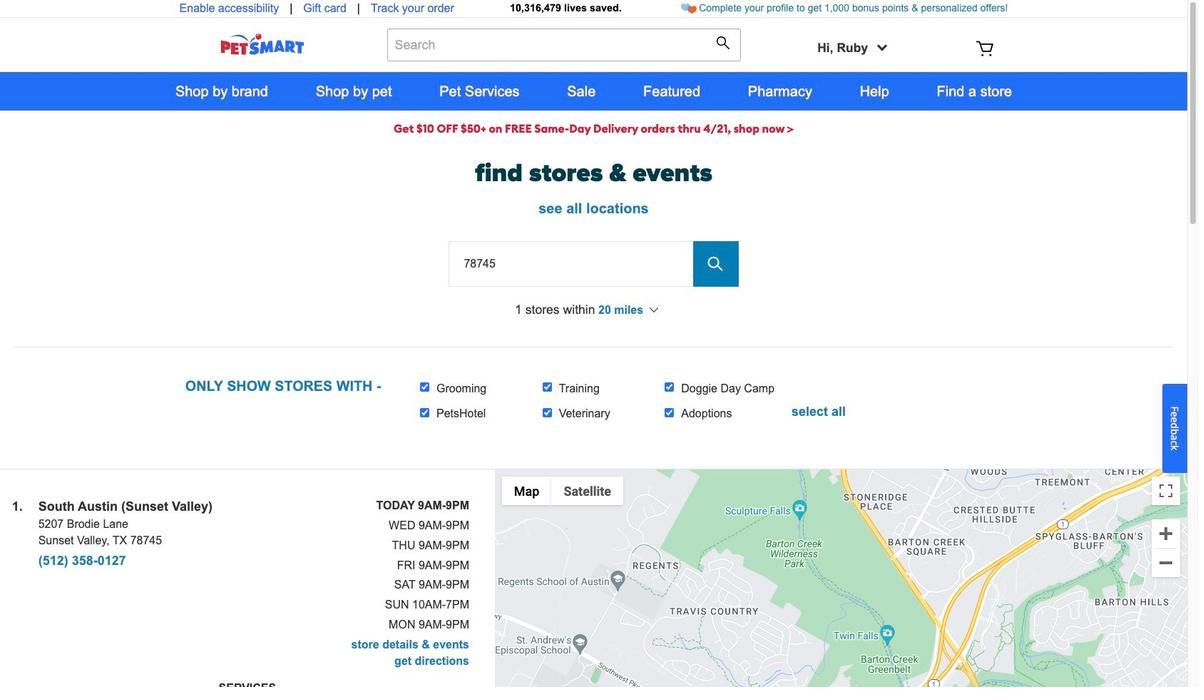 Task type: describe. For each thing, give the bounding box(es) containing it.
petsmart image
[[194, 34, 330, 55]]



Task type: vqa. For each thing, say whether or not it's contained in the screenshot.
Over
no



Task type: locate. For each thing, give the bounding box(es) containing it.
None checkbox
[[420, 408, 430, 417]]

None checkbox
[[420, 383, 430, 392], [543, 383, 552, 392], [665, 383, 675, 392], [543, 408, 552, 417], [665, 408, 675, 417], [420, 383, 430, 392], [543, 383, 552, 392], [665, 383, 675, 392], [543, 408, 552, 417], [665, 408, 675, 417]]

menu bar
[[502, 477, 624, 505]]

search text field
[[387, 29, 742, 61]]

None search field
[[387, 29, 742, 76]]

None text field
[[449, 241, 739, 287]]

None submit
[[717, 36, 734, 54]]

map region
[[495, 470, 1188, 687]]



